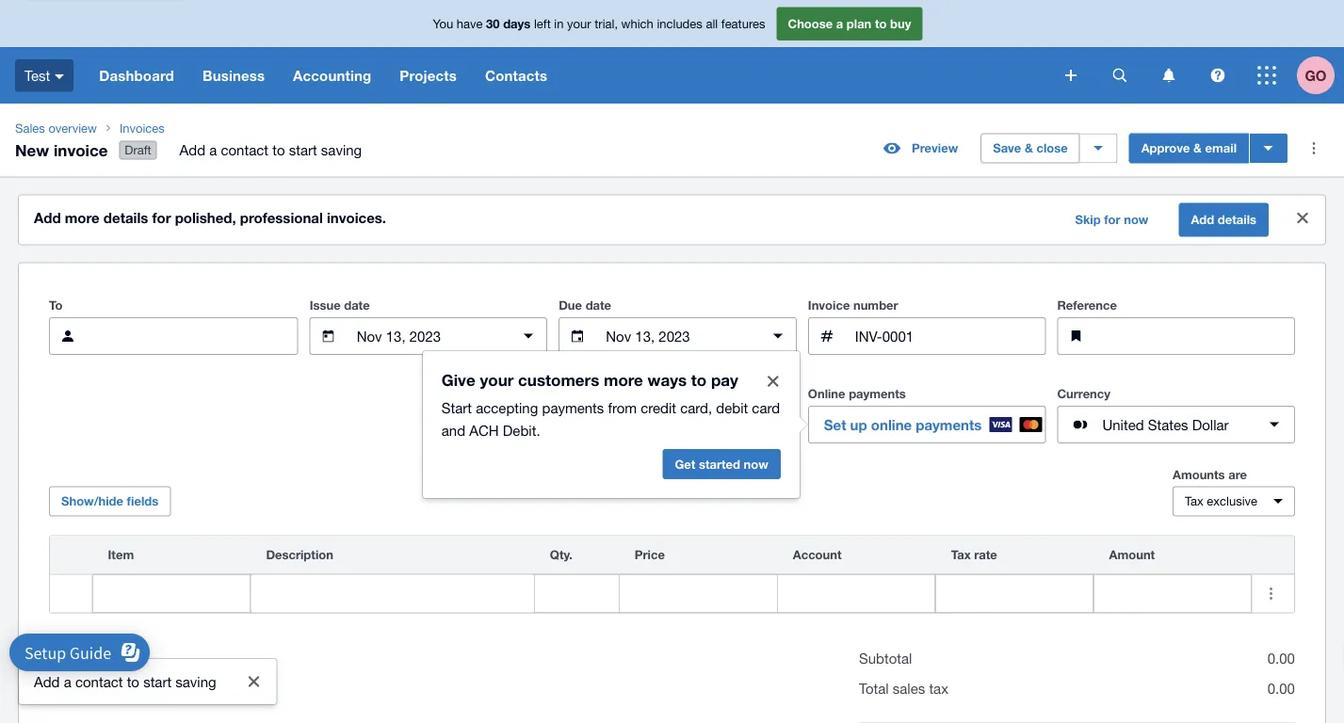 Task type: locate. For each thing, give the bounding box(es) containing it.
more down invoice
[[65, 210, 100, 227]]

0 vertical spatial start
[[289, 142, 317, 158]]

close
[[1037, 141, 1068, 156]]

svg image up approve
[[1163, 68, 1175, 82]]

united
[[1103, 417, 1144, 433]]

0 horizontal spatial start
[[143, 674, 172, 690]]

amount
[[1109, 548, 1155, 563]]

ways
[[648, 370, 687, 389]]

start down invoices link
[[289, 142, 317, 158]]

0 vertical spatial a
[[836, 16, 843, 31]]

0 horizontal spatial more
[[65, 210, 100, 227]]

currency
[[1057, 387, 1111, 401]]

0 horizontal spatial now
[[744, 457, 769, 472]]

start
[[289, 142, 317, 158], [143, 674, 172, 690]]

2 more date options image from the left
[[759, 318, 797, 355]]

details down draft
[[104, 210, 148, 227]]

plan
[[847, 16, 872, 31]]

close image
[[1284, 199, 1322, 237], [235, 663, 273, 701]]

0.00 for subtotal
[[1268, 651, 1295, 667]]

1 0.00 from the top
[[1268, 651, 1295, 667]]

0 vertical spatial close image
[[1284, 199, 1322, 237]]

0 vertical spatial contact
[[221, 142, 268, 158]]

set up online payments button
[[808, 406, 1046, 444]]

started
[[699, 457, 740, 472]]

start down inventory item text box
[[143, 674, 172, 690]]

total sales tax
[[859, 681, 949, 697]]

and
[[442, 422, 466, 439]]

for left polished,
[[152, 210, 171, 227]]

start accepting payments from credit card, debit card and ach debit.
[[442, 400, 780, 439]]

get
[[675, 457, 696, 472]]

2 horizontal spatial payments
[[916, 417, 982, 433]]

1 vertical spatial now
[[744, 457, 769, 472]]

ach
[[469, 422, 499, 439]]

date for due date
[[586, 298, 612, 313]]

0 horizontal spatial for
[[152, 210, 171, 227]]

1 horizontal spatial more date options image
[[759, 318, 797, 355]]

accounting button
[[279, 47, 386, 104]]

0 horizontal spatial saving
[[176, 674, 216, 690]]

now for add more details for polished, professional invoices.
[[1124, 213, 1149, 227]]

amounts
[[1173, 467, 1225, 482]]

more date options image
[[510, 318, 548, 355], [759, 318, 797, 355]]

Quantity field
[[535, 576, 619, 612]]

1 more date options image from the left
[[510, 318, 548, 355]]

add more details for polished, professional invoices. status
[[19, 196, 1326, 245]]

approve & email button
[[1129, 133, 1249, 164]]

close image inside add a contact to start saving status
[[235, 663, 273, 701]]

1 horizontal spatial now
[[1124, 213, 1149, 227]]

close image inside add more details for polished, professional invoices. "status"
[[1284, 199, 1322, 237]]

more up from
[[604, 370, 643, 389]]

0 horizontal spatial tax
[[951, 548, 971, 563]]

approve
[[1142, 141, 1190, 156]]

1 horizontal spatial saving
[[321, 142, 362, 158]]

start
[[442, 400, 472, 416]]

0 vertical spatial now
[[1124, 213, 1149, 227]]

svg image left go
[[1258, 66, 1277, 85]]

tax exclusive button
[[1173, 487, 1295, 517]]

buy
[[890, 16, 911, 31]]

Reference text field
[[1103, 319, 1294, 354]]

issue
[[310, 298, 341, 313]]

more date options image for issue date
[[510, 318, 548, 355]]

1 horizontal spatial for
[[1104, 213, 1121, 227]]

0 vertical spatial tax
[[1185, 494, 1204, 509]]

for
[[152, 210, 171, 227], [1104, 213, 1121, 227]]

payments
[[849, 387, 906, 401], [542, 400, 604, 416], [916, 417, 982, 433]]

have
[[457, 16, 483, 31]]

now inside add more details for polished, professional invoices. "status"
[[1124, 213, 1149, 227]]

2 0.00 from the top
[[1268, 681, 1295, 697]]

invoice line item list element
[[49, 536, 1295, 614]]

go button
[[1297, 47, 1344, 104]]

0 horizontal spatial more date options image
[[510, 318, 548, 355]]

to
[[875, 16, 887, 31], [272, 142, 285, 158], [691, 370, 707, 389], [127, 674, 139, 690]]

None field
[[93, 575, 250, 613]]

contact
[[221, 142, 268, 158], [75, 674, 123, 690]]

1 horizontal spatial close image
[[1284, 199, 1322, 237]]

0 vertical spatial saving
[[321, 142, 362, 158]]

invoices
[[120, 121, 165, 135]]

1 vertical spatial saving
[[176, 674, 216, 690]]

0 vertical spatial your
[[567, 16, 591, 31]]

tax left rate
[[951, 548, 971, 563]]

0 horizontal spatial contact
[[75, 674, 123, 690]]

save & close
[[993, 141, 1068, 156]]

email
[[1206, 141, 1237, 156]]

2 vertical spatial a
[[64, 674, 71, 690]]

0 horizontal spatial a
[[64, 674, 71, 690]]

date right issue
[[344, 298, 370, 313]]

more line item options element
[[1253, 537, 1294, 574]]

choose a plan to buy
[[788, 16, 911, 31]]

& for close
[[1025, 141, 1033, 156]]

0.00
[[1268, 651, 1295, 667], [1268, 681, 1295, 697]]

debit.
[[503, 422, 540, 439]]

date right due
[[586, 298, 612, 313]]

1 date from the left
[[344, 298, 370, 313]]

skip for now button
[[1064, 205, 1160, 235]]

choose
[[788, 16, 833, 31]]

saving
[[321, 142, 362, 158], [176, 674, 216, 690]]

now for start accepting payments from credit card, debit card and ach debit.
[[744, 457, 769, 472]]

svg image right test
[[55, 74, 64, 79]]

more
[[65, 210, 100, 227], [604, 370, 643, 389]]

tax inside popup button
[[1185, 494, 1204, 509]]

saving down inventory item text box
[[176, 674, 216, 690]]

svg image
[[1113, 68, 1127, 82], [1066, 70, 1077, 81]]

projects
[[400, 67, 457, 84]]

1 horizontal spatial &
[[1194, 141, 1202, 156]]

details down email
[[1218, 213, 1257, 227]]

1 vertical spatial close image
[[235, 663, 273, 701]]

contact inside status
[[75, 674, 123, 690]]

saving up 'invoices.'
[[321, 142, 362, 158]]

date
[[344, 298, 370, 313], [586, 298, 612, 313]]

0 vertical spatial more
[[65, 210, 100, 227]]

card
[[752, 400, 780, 416]]

for right skip
[[1104, 213, 1121, 227]]

payments down customers
[[542, 400, 604, 416]]

1 vertical spatial your
[[480, 370, 514, 389]]

item
[[108, 548, 134, 563]]

& left email
[[1194, 141, 1202, 156]]

2 date from the left
[[586, 298, 612, 313]]

navigation containing dashboard
[[85, 47, 1052, 104]]

your right in
[[567, 16, 591, 31]]

more line item options image
[[1253, 575, 1290, 613]]

& inside button
[[1194, 141, 1202, 156]]

0 vertical spatial 0.00
[[1268, 651, 1295, 667]]

accounting
[[293, 67, 371, 84]]

add a contact to start saving status
[[19, 659, 277, 705]]

2 & from the left
[[1194, 141, 1202, 156]]

invoice
[[808, 298, 850, 313]]

Invoice number text field
[[853, 319, 1045, 354]]

your up accepting
[[480, 370, 514, 389]]

saving inside status
[[176, 674, 216, 690]]

navigation
[[85, 47, 1052, 104]]

1 vertical spatial 0.00
[[1268, 681, 1295, 697]]

1 vertical spatial more
[[604, 370, 643, 389]]

0 horizontal spatial payments
[[542, 400, 604, 416]]

& right save
[[1025, 141, 1033, 156]]

rate
[[974, 548, 998, 563]]

1 horizontal spatial tax
[[1185, 494, 1204, 509]]

add a contact to start saving
[[179, 142, 362, 158], [34, 674, 216, 690]]

account
[[793, 548, 842, 563]]

now right skip
[[1124, 213, 1149, 227]]

Inventory item text field
[[93, 576, 250, 612]]

tax inside invoice line item list element
[[951, 548, 971, 563]]

details inside 'button'
[[1218, 213, 1257, 227]]

description
[[266, 548, 333, 563]]

0 horizontal spatial date
[[344, 298, 370, 313]]

1 vertical spatial tax
[[951, 548, 971, 563]]

& inside 'button'
[[1025, 141, 1033, 156]]

give your customers more ways to pay
[[442, 370, 739, 389]]

tax
[[1185, 494, 1204, 509], [951, 548, 971, 563]]

left
[[534, 16, 551, 31]]

1 horizontal spatial date
[[586, 298, 612, 313]]

add inside add details 'button'
[[1191, 213, 1215, 227]]

dollar
[[1192, 417, 1229, 433]]

1 vertical spatial contact
[[75, 674, 123, 690]]

date for issue date
[[344, 298, 370, 313]]

1 horizontal spatial your
[[567, 16, 591, 31]]

set up online payments
[[824, 417, 982, 433]]

&
[[1025, 141, 1033, 156], [1194, 141, 1202, 156]]

more date options image up tout to set up payment services image
[[759, 318, 797, 355]]

subtotal
[[859, 651, 912, 667]]

get started now
[[675, 457, 769, 472]]

give
[[442, 370, 475, 389]]

1 horizontal spatial a
[[209, 142, 217, 158]]

due date
[[559, 298, 612, 313]]

1 & from the left
[[1025, 141, 1033, 156]]

to inside status
[[127, 674, 139, 690]]

dashboard
[[99, 67, 174, 84]]

payments inside start accepting payments from credit card, debit card and ach debit.
[[542, 400, 604, 416]]

more date options image up customers
[[510, 318, 548, 355]]

now
[[1124, 213, 1149, 227], [744, 457, 769, 472]]

details
[[104, 210, 148, 227], [1218, 213, 1257, 227]]

which
[[621, 16, 654, 31]]

0 horizontal spatial close image
[[235, 663, 273, 701]]

preview button
[[872, 133, 970, 164]]

total
[[859, 681, 889, 697]]

tax down 'amounts'
[[1185, 494, 1204, 509]]

amounts are
[[1173, 467, 1247, 482]]

add inside add a contact to start saving status
[[34, 674, 60, 690]]

0 horizontal spatial &
[[1025, 141, 1033, 156]]

exclusive
[[1207, 494, 1258, 509]]

1 vertical spatial add a contact to start saving
[[34, 674, 216, 690]]

payments up online
[[849, 387, 906, 401]]

a
[[836, 16, 843, 31], [209, 142, 217, 158], [64, 674, 71, 690]]

banner
[[0, 0, 1344, 104]]

0 vertical spatial add a contact to start saving
[[179, 142, 362, 158]]

tax for tax rate
[[951, 548, 971, 563]]

go
[[1305, 67, 1327, 84]]

1 horizontal spatial details
[[1218, 213, 1257, 227]]

svg image
[[1258, 66, 1277, 85], [1163, 68, 1175, 82], [1211, 68, 1225, 82], [55, 74, 64, 79]]

debit
[[716, 400, 748, 416]]

payments right online
[[916, 417, 982, 433]]

tax exclusive
[[1185, 494, 1258, 509]]

add more details for polished, professional invoices.
[[34, 210, 386, 227]]

now right started
[[744, 457, 769, 472]]

1 vertical spatial start
[[143, 674, 172, 690]]

due
[[559, 298, 582, 313]]



Task type: describe. For each thing, give the bounding box(es) containing it.
to
[[49, 298, 63, 313]]

new invoice
[[15, 140, 108, 159]]

0.00 for total sales tax
[[1268, 681, 1295, 697]]

banner containing dashboard
[[0, 0, 1344, 104]]

sales overview
[[15, 121, 97, 135]]

days
[[503, 16, 531, 31]]

To text field
[[94, 319, 297, 354]]

1 horizontal spatial more
[[604, 370, 643, 389]]

you have 30 days left in your trial, which includes all features
[[433, 16, 765, 31]]

accepting
[[476, 400, 538, 416]]

all
[[706, 16, 718, 31]]

Description text field
[[251, 576, 534, 612]]

from
[[608, 400, 637, 416]]

united states dollar
[[1103, 417, 1229, 433]]

save & close button
[[981, 133, 1080, 164]]

tax rate
[[951, 548, 998, 563]]

online payments
[[808, 387, 906, 401]]

states
[[1148, 417, 1189, 433]]

you
[[433, 16, 453, 31]]

svg image up email
[[1211, 68, 1225, 82]]

1 vertical spatial a
[[209, 142, 217, 158]]

approve & email
[[1142, 141, 1237, 156]]

close image for add a contact to start saving
[[235, 663, 273, 701]]

tax for tax exclusive
[[1185, 494, 1204, 509]]

overview
[[48, 121, 97, 135]]

sales
[[15, 121, 45, 135]]

add details button
[[1179, 203, 1269, 237]]

business button
[[188, 47, 279, 104]]

more invoice options image
[[1295, 130, 1333, 167]]

invoices.
[[327, 210, 386, 227]]

close image for add more details for polished, professional invoices.
[[1284, 199, 1322, 237]]

get started now button
[[663, 450, 781, 480]]

reference
[[1057, 298, 1117, 313]]

number
[[854, 298, 898, 313]]

set
[[824, 417, 846, 433]]

payments inside popup button
[[916, 417, 982, 433]]

0 horizontal spatial details
[[104, 210, 148, 227]]

add details
[[1191, 213, 1257, 227]]

in
[[554, 16, 564, 31]]

more inside "status"
[[65, 210, 100, 227]]

price
[[635, 548, 665, 563]]

skip for now
[[1075, 213, 1149, 227]]

1 horizontal spatial svg image
[[1113, 68, 1127, 82]]

& for email
[[1194, 141, 1202, 156]]

are
[[1229, 467, 1247, 482]]

draft
[[125, 143, 151, 157]]

show/hide fields
[[61, 494, 159, 509]]

invoices link
[[112, 119, 377, 138]]

up
[[850, 417, 867, 433]]

1 horizontal spatial payments
[[849, 387, 906, 401]]

features
[[721, 16, 765, 31]]

contact element
[[49, 318, 298, 355]]

0 horizontal spatial your
[[480, 370, 514, 389]]

test
[[24, 67, 50, 84]]

Amount field
[[1094, 576, 1252, 612]]

Issue date text field
[[355, 319, 502, 354]]

Due date text field
[[604, 319, 752, 354]]

show/hide
[[61, 494, 123, 509]]

fields
[[127, 494, 159, 509]]

add a contact to start saving inside add a contact to start saving status
[[34, 674, 216, 690]]

trial,
[[595, 16, 618, 31]]

new
[[15, 140, 49, 159]]

skip
[[1075, 213, 1101, 227]]

invoice number element
[[808, 318, 1046, 355]]

sales
[[893, 681, 925, 697]]

card,
[[680, 400, 712, 416]]

for inside button
[[1104, 213, 1121, 227]]

none field inside invoice line item list element
[[93, 575, 250, 613]]

0 horizontal spatial svg image
[[1066, 70, 1077, 81]]

business
[[202, 67, 265, 84]]

test button
[[0, 47, 85, 104]]

polished,
[[175, 210, 236, 227]]

1 horizontal spatial start
[[289, 142, 317, 158]]

start inside status
[[143, 674, 172, 690]]

save
[[993, 141, 1022, 156]]

more date options image for due date
[[759, 318, 797, 355]]

online
[[808, 387, 846, 401]]

tout to set up payment services image
[[754, 363, 792, 401]]

2 horizontal spatial a
[[836, 16, 843, 31]]

preview
[[912, 141, 958, 156]]

show/hide fields button
[[49, 487, 171, 517]]

contacts
[[485, 67, 548, 84]]

invoice
[[54, 140, 108, 159]]

qty.
[[550, 548, 573, 563]]

a inside status
[[64, 674, 71, 690]]

professional
[[240, 210, 323, 227]]

includes
[[657, 16, 703, 31]]

svg image inside test popup button
[[55, 74, 64, 79]]

1 horizontal spatial contact
[[221, 142, 268, 158]]

invoice number
[[808, 298, 898, 313]]

tax
[[929, 681, 949, 697]]

30
[[486, 16, 500, 31]]

customers
[[518, 370, 599, 389]]

credit
[[641, 400, 676, 416]]

pay
[[711, 370, 739, 389]]

projects button
[[386, 47, 471, 104]]



Task type: vqa. For each thing, say whether or not it's contained in the screenshot.
the 'in' to the bottom
no



